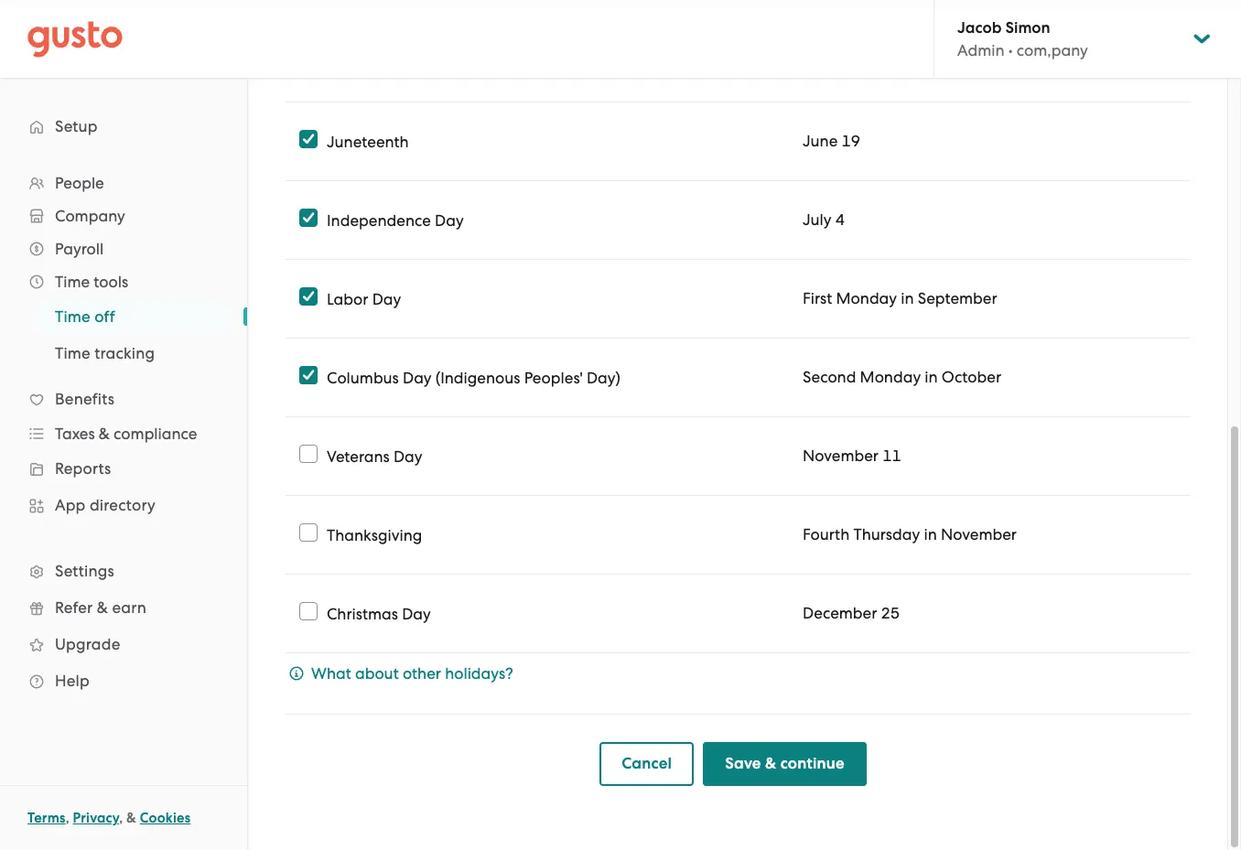 Task type: vqa. For each thing, say whether or not it's contained in the screenshot.
11
yes



Task type: describe. For each thing, give the bounding box(es) containing it.
tracking
[[95, 344, 155, 362]]

& for compliance
[[99, 425, 110, 443]]

tools
[[94, 273, 128, 291]]

settings
[[55, 562, 114, 580]]

what
[[311, 665, 351, 683]]

december
[[803, 604, 877, 622]]

setup link
[[18, 110, 229, 143]]

peoples'
[[524, 368, 583, 387]]

monday for second
[[860, 368, 921, 386]]

benefits link
[[18, 383, 229, 416]]

1 vertical spatial november
[[941, 525, 1017, 544]]

December 25 checkbox
[[299, 602, 318, 621]]

upgrade
[[55, 635, 120, 654]]

refer & earn
[[55, 599, 146, 617]]

earn
[[112, 599, 146, 617]]

company button
[[18, 200, 229, 232]]

gusto navigation element
[[0, 79, 247, 729]]

december 25
[[803, 604, 900, 622]]

fourth thursday in november
[[803, 525, 1017, 544]]

columbus day (indigenous peoples' day)
[[327, 368, 621, 387]]

time tools
[[55, 273, 128, 291]]

october
[[942, 368, 1001, 386]]

setup
[[55, 117, 98, 135]]

day for christmas
[[402, 605, 431, 623]]

june
[[803, 132, 838, 150]]

july
[[803, 211, 832, 229]]

thursday
[[854, 525, 920, 544]]

June 19 checkbox
[[299, 130, 318, 148]]

second
[[803, 368, 856, 386]]

cookies
[[140, 810, 191, 827]]

terms
[[27, 810, 66, 827]]

Fourth Thursday in November checkbox
[[299, 524, 318, 542]]

home image
[[27, 21, 123, 57]]

people button
[[18, 167, 229, 200]]

in for september
[[901, 289, 914, 308]]

0 vertical spatial november
[[803, 447, 879, 465]]

day for labor
[[372, 290, 401, 308]]

directory
[[90, 496, 156, 514]]

christmas
[[327, 605, 398, 623]]

christmas day
[[327, 605, 431, 623]]

first
[[803, 289, 832, 308]]

people
[[55, 174, 104, 192]]

help
[[55, 672, 90, 690]]

july 4
[[803, 211, 845, 229]]

help link
[[18, 665, 229, 697]]

refer
[[55, 599, 93, 617]]

veterans
[[327, 447, 390, 465]]

4
[[835, 211, 845, 229]]

app directory
[[55, 496, 156, 514]]

app
[[55, 496, 86, 514]]

com,pany
[[1017, 41, 1088, 59]]

columbus
[[327, 368, 399, 387]]

(indigenous
[[436, 368, 520, 387]]

taxes
[[55, 425, 95, 443]]

save & continue
[[725, 754, 845, 773]]

independence
[[327, 211, 431, 229]]

admin
[[957, 41, 1005, 59]]

19
[[842, 132, 860, 150]]

time tracking
[[55, 344, 155, 362]]

reports
[[55, 459, 111, 478]]

november 11
[[803, 447, 901, 465]]

module__icon___go7vc image
[[289, 666, 304, 681]]

& left cookies button
[[126, 810, 136, 827]]

1 , from the left
[[66, 810, 69, 827]]

day)
[[587, 368, 621, 387]]



Task type: locate. For each thing, give the bounding box(es) containing it.
fourth
[[803, 525, 850, 544]]

off
[[95, 308, 115, 326]]

monday right the first
[[836, 289, 897, 308]]

day for independence
[[435, 211, 464, 229]]

benefits
[[55, 390, 115, 408]]

what about other holidays?
[[311, 665, 513, 683]]

juneteenth
[[327, 132, 409, 151]]

time for time tools
[[55, 273, 90, 291]]

privacy
[[73, 810, 119, 827]]

& inside refer & earn link
[[97, 599, 108, 617]]

& right taxes
[[99, 425, 110, 443]]

upgrade link
[[18, 628, 229, 661]]

0 vertical spatial in
[[901, 289, 914, 308]]

privacy link
[[73, 810, 119, 827]]

november
[[803, 447, 879, 465], [941, 525, 1017, 544]]

compliance
[[114, 425, 197, 443]]

time tracking link
[[33, 337, 229, 370]]

thanksgiving
[[327, 526, 422, 544]]

25
[[881, 604, 900, 622]]

in for november
[[924, 525, 937, 544]]

1 vertical spatial time
[[55, 308, 91, 326]]

day right columbus
[[403, 368, 432, 387]]

& left earn at the bottom
[[97, 599, 108, 617]]

simon
[[1006, 18, 1050, 38]]

cancel
[[622, 754, 672, 773]]

1 vertical spatial in
[[925, 368, 938, 386]]

1 time from the top
[[55, 273, 90, 291]]

2 vertical spatial time
[[55, 344, 91, 362]]

time
[[55, 273, 90, 291], [55, 308, 91, 326], [55, 344, 91, 362]]

payroll
[[55, 240, 104, 258]]

terms link
[[27, 810, 66, 827]]

& inside taxes & compliance dropdown button
[[99, 425, 110, 443]]

& for earn
[[97, 599, 108, 617]]

taxes & compliance
[[55, 425, 197, 443]]

payroll button
[[18, 232, 229, 265]]

time inside dropdown button
[[55, 273, 90, 291]]

save & continue button
[[703, 742, 867, 786]]

jacob simon admin • com,pany
[[957, 18, 1088, 59]]

second monday in october
[[803, 368, 1001, 386]]

in right thursday
[[924, 525, 937, 544]]

continue
[[780, 754, 845, 773]]

about
[[355, 665, 399, 683]]

& for continue
[[765, 754, 777, 773]]

cancel link
[[600, 742, 694, 786]]

3 time from the top
[[55, 344, 91, 362]]

in left october
[[925, 368, 938, 386]]

list containing time off
[[0, 298, 247, 372]]

time off
[[55, 308, 115, 326]]

time left off
[[55, 308, 91, 326]]

, left privacy link
[[66, 810, 69, 827]]

monday right second
[[860, 368, 921, 386]]

2 list from the top
[[0, 298, 247, 372]]

time off link
[[33, 300, 229, 333]]

day right labor
[[372, 290, 401, 308]]

save
[[725, 754, 761, 773]]

in
[[901, 289, 914, 308], [925, 368, 938, 386], [924, 525, 937, 544]]

list containing people
[[0, 167, 247, 699]]

November 11 checkbox
[[299, 445, 318, 463]]

veterans day
[[327, 447, 423, 465]]

reports link
[[18, 452, 229, 485]]

time tools button
[[18, 265, 229, 298]]

in for october
[[925, 368, 938, 386]]

june 19
[[803, 132, 860, 150]]

, left cookies button
[[119, 810, 123, 827]]

July 4 checkbox
[[299, 209, 318, 227]]

2 vertical spatial in
[[924, 525, 937, 544]]

2 , from the left
[[119, 810, 123, 827]]

time down payroll
[[55, 273, 90, 291]]

2 time from the top
[[55, 308, 91, 326]]

&
[[99, 425, 110, 443], [97, 599, 108, 617], [765, 754, 777, 773], [126, 810, 136, 827]]

list
[[0, 167, 247, 699], [0, 298, 247, 372]]

day right the independence
[[435, 211, 464, 229]]

& inside "save & continue" button
[[765, 754, 777, 773]]

taxes & compliance button
[[18, 417, 229, 450]]

0 vertical spatial monday
[[836, 289, 897, 308]]

monday
[[836, 289, 897, 308], [860, 368, 921, 386]]

company
[[55, 207, 125, 225]]

day
[[435, 211, 464, 229], [372, 290, 401, 308], [403, 368, 432, 387], [394, 447, 423, 465], [402, 605, 431, 623]]

first monday in september
[[803, 289, 997, 308]]

11
[[883, 447, 901, 465]]

0 horizontal spatial ,
[[66, 810, 69, 827]]

time down time off
[[55, 344, 91, 362]]

refer & earn link
[[18, 591, 229, 624]]

•
[[1008, 41, 1013, 59]]

day for columbus
[[403, 368, 432, 387]]

time for time off
[[55, 308, 91, 326]]

what about other holidays? button
[[289, 663, 513, 685]]

independence day
[[327, 211, 464, 229]]

labor day
[[327, 290, 401, 308]]

1 list from the top
[[0, 167, 247, 699]]

& right save
[[765, 754, 777, 773]]

app directory link
[[18, 489, 229, 522]]

day right christmas
[[402, 605, 431, 623]]

settings link
[[18, 555, 229, 588]]

1 horizontal spatial ,
[[119, 810, 123, 827]]

other
[[403, 665, 441, 683]]

holidays?
[[445, 665, 513, 683]]

0 horizontal spatial november
[[803, 447, 879, 465]]

jacob
[[957, 18, 1002, 38]]

september
[[918, 289, 997, 308]]

day right veterans
[[394, 447, 423, 465]]

1 horizontal spatial november
[[941, 525, 1017, 544]]

Second Monday in October checkbox
[[299, 366, 318, 384]]

terms , privacy , & cookies
[[27, 810, 191, 827]]

day for veterans
[[394, 447, 423, 465]]

0 vertical spatial time
[[55, 273, 90, 291]]

1 vertical spatial monday
[[860, 368, 921, 386]]

monday for first
[[836, 289, 897, 308]]

time for time tracking
[[55, 344, 91, 362]]

First Monday in September checkbox
[[299, 287, 318, 306]]

labor
[[327, 290, 368, 308]]

cookies button
[[140, 807, 191, 829]]

in left september
[[901, 289, 914, 308]]



